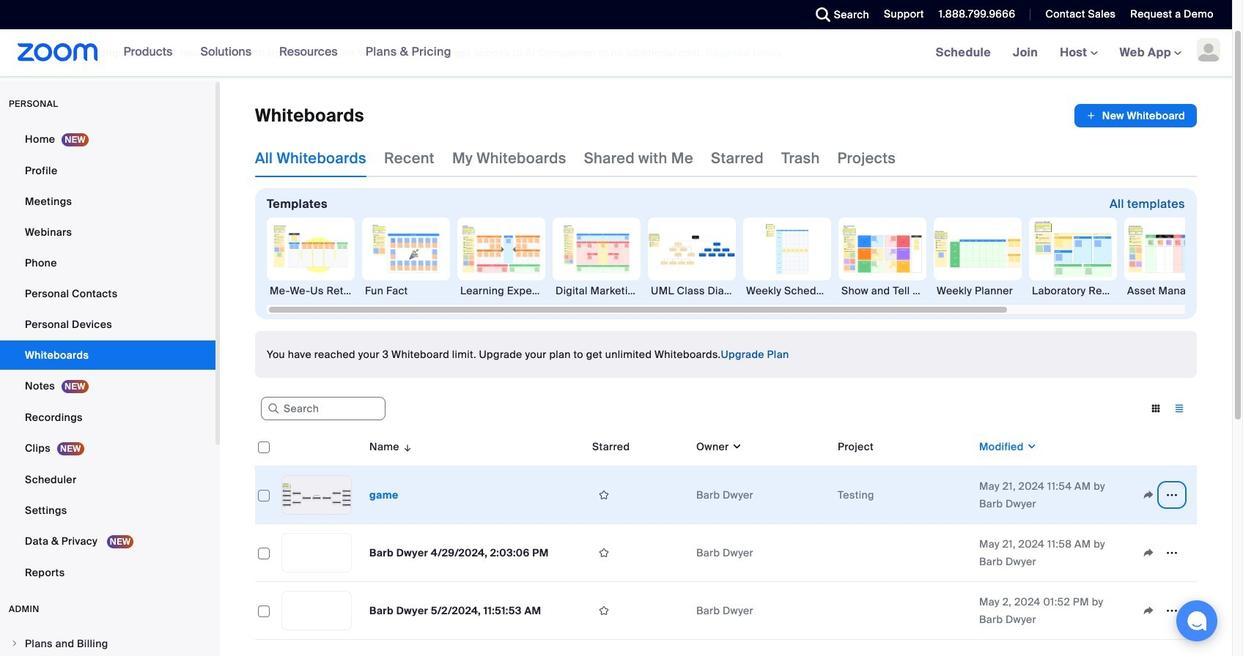 Task type: describe. For each thing, give the bounding box(es) containing it.
down image
[[729, 440, 743, 454]]

fun fact element
[[362, 284, 450, 298]]

me-we-us retrospective element
[[267, 284, 355, 298]]

show and tell with a twist element
[[839, 284, 927, 298]]

more options for barb dwyer 4/29/2024, 2:03:06 pm image
[[1161, 547, 1184, 560]]

thumbnail of barb dwyer 5/2/2024, 11:51:53 am image
[[282, 592, 351, 630]]

click to star the whiteboard barb dwyer 5/2/2024, 11:51:53 am image
[[592, 605, 616, 618]]

cell for share image corresponding to more options for barb dwyer 4/29/2024, 2:03:06 pm image
[[832, 525, 974, 583]]

thumbnail of game image
[[282, 476, 351, 514]]

arrow down image
[[400, 438, 413, 456]]

application for click to star the whiteboard game icon
[[1137, 484, 1192, 506]]

share image for more options for barb dwyer 4/29/2024, 2:03:06 pm image
[[1137, 547, 1161, 560]]

game element
[[370, 489, 399, 502]]

profile picture image
[[1197, 38, 1221, 62]]

Search text field
[[261, 397, 386, 421]]

share image
[[1137, 489, 1161, 502]]

game, may 21, 2024 11:54 am, modified by barb dwyer, link image
[[282, 476, 352, 515]]

digital marketing canvas element
[[553, 284, 641, 298]]

more options for game image
[[1161, 489, 1184, 502]]

zoom logo image
[[18, 43, 98, 62]]



Task type: locate. For each thing, give the bounding box(es) containing it.
cell
[[832, 525, 974, 583], [832, 583, 974, 641]]

click to star the whiteboard barb dwyer 4/29/2024, 2:03:06 pm image
[[592, 547, 616, 560]]

list mode, selected image
[[1168, 402, 1192, 416]]

click to star the whiteboard game image
[[592, 489, 616, 502]]

grid mode, not selected image
[[1145, 402, 1168, 416]]

open chat image
[[1187, 612, 1208, 632]]

1 vertical spatial share image
[[1137, 605, 1161, 618]]

application for click to star the whiteboard barb dwyer 5/2/2024, 11:51:53 am 'icon'
[[1137, 600, 1192, 622]]

add image
[[1087, 109, 1097, 123]]

application
[[1075, 104, 1197, 128], [255, 428, 1208, 652], [1137, 484, 1192, 506], [1137, 542, 1192, 564], [1137, 600, 1192, 622]]

share image for more options for barb dwyer 5/2/2024, 11:51:53 am image
[[1137, 605, 1161, 618]]

tabs of all whiteboard page tab list
[[255, 139, 896, 177]]

1 cell from the top
[[832, 525, 974, 583]]

weekly planner element
[[934, 284, 1022, 298]]

more options for barb dwyer 5/2/2024, 11:51:53 am image
[[1161, 605, 1184, 618]]

application for click to star the whiteboard barb dwyer 4/29/2024, 2:03:06 pm image
[[1137, 542, 1192, 564]]

0 vertical spatial share image
[[1137, 547, 1161, 560]]

barb dwyer 5/2/2024, 11:51:53 am element
[[370, 605, 541, 618]]

1 share image from the top
[[1137, 547, 1161, 560]]

asset management element
[[1125, 284, 1213, 298]]

thumbnail of barb dwyer 4/29/2024, 2:03:06 pm image
[[282, 534, 351, 572]]

2 cell from the top
[[832, 583, 974, 641]]

personal menu menu
[[0, 125, 216, 590]]

laboratory report element
[[1029, 284, 1117, 298]]

uml class diagram element
[[648, 284, 736, 298]]

cell for share image related to more options for barb dwyer 5/2/2024, 11:51:53 am image
[[832, 583, 974, 641]]

banner
[[0, 29, 1233, 77]]

menu item
[[0, 631, 216, 657]]

share image
[[1137, 547, 1161, 560], [1137, 605, 1161, 618]]

learning experience canvas element
[[458, 284, 546, 298]]

right image
[[10, 640, 19, 649]]

share image left open chat image
[[1137, 605, 1161, 618]]

footer
[[0, 28, 1233, 78]]

weekly schedule element
[[744, 284, 832, 298]]

product information navigation
[[98, 29, 463, 76]]

barb dwyer 4/29/2024, 2:03:06 pm element
[[370, 547, 549, 560]]

share image down share icon
[[1137, 547, 1161, 560]]

2 share image from the top
[[1137, 605, 1161, 618]]

meetings navigation
[[925, 29, 1233, 77]]



Task type: vqa. For each thing, say whether or not it's contained in the screenshot.
Zoom In image
no



